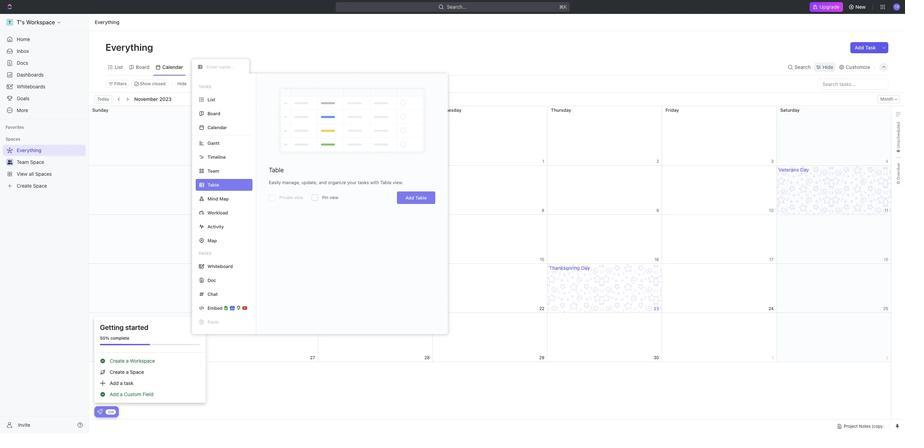 Task type: describe. For each thing, give the bounding box(es) containing it.
Search tasks... text field
[[819, 79, 888, 89]]

1 vertical spatial everything
[[106, 41, 155, 53]]

27
[[310, 355, 315, 360]]

whiteboards link
[[3, 81, 86, 92]]

docs link
[[3, 57, 86, 69]]

calendar inside calendar link
[[162, 64, 183, 70]]

add task
[[855, 45, 876, 51]]

hide inside dropdown button
[[823, 64, 834, 70]]

home link
[[3, 34, 86, 45]]

view for pin view
[[330, 195, 339, 200]]

private
[[279, 195, 293, 200]]

a for space
[[126, 369, 129, 375]]

overdue
[[896, 163, 901, 181]]

and
[[319, 180, 327, 185]]

embed
[[208, 305, 223, 311]]

private view
[[279, 195, 303, 200]]

timeline
[[208, 154, 226, 160]]

create for create a workspace
[[110, 358, 125, 364]]

thanksgiving day
[[549, 265, 590, 271]]

a for workspace
[[126, 358, 129, 364]]

inbox
[[17, 48, 29, 54]]

form
[[208, 319, 219, 325]]

list link
[[113, 62, 123, 72]]

started
[[125, 324, 148, 332]]

team
[[208, 168, 219, 174]]

veterans day
[[779, 167, 809, 173]]

search button
[[786, 62, 813, 72]]

1 row from the top
[[89, 106, 892, 166]]

task
[[865, 45, 876, 51]]

invite
[[18, 422, 30, 428]]

easily manage, update, and organize your tasks with table view.
[[269, 180, 403, 185]]

1 vertical spatial list
[[208, 97, 215, 102]]

add for add task
[[855, 45, 864, 51]]

pin
[[322, 195, 328, 200]]

add table
[[406, 195, 427, 201]]

row containing 27
[[89, 313, 892, 362]]

tasks
[[199, 84, 211, 89]]

add for add a task
[[110, 380, 119, 386]]

favorites button
[[3, 123, 27, 132]]

manage,
[[282, 180, 300, 185]]

activity
[[208, 224, 224, 229]]

veterans
[[779, 167, 799, 173]]

show
[[140, 81, 151, 86]]

wednesday
[[436, 107, 462, 113]]

cell for thanksgiving day 'row'
[[318, 264, 433, 313]]

onboarding checklist button image
[[97, 409, 103, 415]]

add for add a custom field
[[110, 392, 119, 397]]

1 horizontal spatial map
[[219, 196, 229, 202]]

unscheduled
[[896, 122, 901, 150]]

board link
[[134, 62, 149, 72]]

complete
[[111, 336, 129, 341]]

gantt
[[208, 140, 220, 146]]

29
[[539, 355, 544, 360]]

tuesday
[[322, 107, 340, 113]]

getting
[[100, 324, 124, 332]]

1 vertical spatial table
[[380, 180, 392, 185]]

create for create a space
[[110, 369, 125, 375]]

new button
[[846, 1, 870, 13]]

inbox link
[[3, 46, 86, 57]]

favorites
[[6, 125, 24, 130]]

1 vertical spatial map
[[208, 238, 217, 243]]

sunday
[[92, 107, 108, 113]]

create a space
[[110, 369, 144, 375]]

with
[[370, 180, 379, 185]]

whiteboards
[[17, 84, 45, 90]]

show closed
[[140, 81, 166, 86]]

saturday
[[781, 107, 800, 113]]

space
[[130, 369, 144, 375]]

show closed button
[[131, 80, 169, 88]]

0 horizontal spatial table
[[269, 167, 284, 174]]

25
[[883, 306, 889, 311]]

search...
[[447, 4, 467, 10]]

24
[[769, 306, 774, 311]]

a for custom
[[120, 392, 123, 397]]

0 horizontal spatial board
[[136, 64, 149, 70]]

closed
[[152, 81, 166, 86]]

upgrade link
[[810, 2, 843, 12]]

mind map
[[208, 196, 229, 202]]

grid containing veterans day
[[88, 106, 892, 419]]

1 horizontal spatial board
[[208, 111, 220, 116]]

0
[[896, 181, 901, 184]]

2/4
[[108, 410, 114, 414]]

28
[[425, 355, 430, 360]]

workspace
[[130, 358, 155, 364]]

easily
[[269, 180, 281, 185]]

onboarding checklist button element
[[97, 409, 103, 415]]

add for add table
[[406, 195, 414, 201]]

update,
[[302, 180, 318, 185]]

goals
[[17, 95, 29, 101]]



Task type: vqa. For each thing, say whether or not it's contained in the screenshot.
'Search Templates...' text box
no



Task type: locate. For each thing, give the bounding box(es) containing it.
new
[[856, 4, 866, 10]]

1 horizontal spatial day
[[800, 167, 809, 173]]

0 horizontal spatial day
[[581, 265, 590, 271]]

hide right the search
[[823, 64, 834, 70]]

list up monday
[[208, 97, 215, 102]]

1 horizontal spatial table
[[380, 180, 392, 185]]

1 horizontal spatial view
[[330, 195, 339, 200]]

getting started
[[100, 324, 148, 332]]

calendar link
[[161, 62, 183, 72]]

0 vertical spatial row
[[89, 106, 892, 166]]

create up add a task
[[110, 369, 125, 375]]

spaces
[[6, 137, 20, 142]]

cell
[[318, 215, 433, 264], [318, 264, 433, 313]]

0 horizontal spatial map
[[208, 238, 217, 243]]

whiteboard
[[208, 264, 233, 269]]

0 horizontal spatial list
[[115, 64, 123, 70]]

view for private view
[[294, 195, 303, 200]]

0 horizontal spatial hide
[[177, 81, 187, 86]]

a
[[126, 358, 129, 364], [126, 369, 129, 375], [120, 380, 123, 386], [120, 392, 123, 397]]

day for thanksgiving day
[[581, 265, 590, 271]]

day for veterans day
[[800, 167, 809, 173]]

thursday
[[551, 107, 571, 113]]

list
[[115, 64, 123, 70], [208, 97, 215, 102]]

0 vertical spatial table
[[269, 167, 284, 174]]

0 vertical spatial everything
[[95, 19, 119, 25]]

goals link
[[3, 93, 86, 104]]

a left task
[[120, 380, 123, 386]]

day right thanksgiving
[[581, 265, 590, 271]]

customize
[[846, 64, 870, 70]]

view
[[201, 64, 212, 70]]

veterans day row
[[89, 166, 892, 215]]

board down tasks
[[208, 111, 220, 116]]

1 vertical spatial board
[[208, 111, 220, 116]]

custom
[[124, 392, 141, 397]]

0 horizontal spatial calendar
[[162, 64, 183, 70]]

a for task
[[120, 380, 123, 386]]

0 vertical spatial create
[[110, 358, 125, 364]]

1 horizontal spatial list
[[208, 97, 215, 102]]

1 vertical spatial calendar
[[208, 125, 227, 130]]

1 vertical spatial row
[[89, 215, 892, 264]]

a down add a task
[[120, 392, 123, 397]]

pages
[[199, 251, 212, 256]]

view right pin
[[330, 195, 339, 200]]

0 vertical spatial hide
[[823, 64, 834, 70]]

tasks
[[358, 180, 369, 185]]

view button
[[192, 59, 214, 75]]

add a custom field
[[110, 392, 153, 397]]

1 create from the top
[[110, 358, 125, 364]]

6
[[896, 150, 901, 152]]

field
[[143, 392, 153, 397]]

grid
[[88, 106, 892, 419]]

add
[[855, 45, 864, 51], [406, 195, 414, 201], [110, 380, 119, 386], [110, 392, 119, 397]]

everything
[[95, 19, 119, 25], [106, 41, 155, 53]]

1 vertical spatial cell
[[318, 264, 433, 313]]

1 horizontal spatial hide
[[823, 64, 834, 70]]

view.
[[393, 180, 403, 185]]

organize
[[328, 180, 346, 185]]

list left board link
[[115, 64, 123, 70]]

home
[[17, 36, 30, 42]]

dashboards link
[[3, 69, 86, 80]]

2 view from the left
[[330, 195, 339, 200]]

0 vertical spatial board
[[136, 64, 149, 70]]

day inside row
[[800, 167, 809, 173]]

Enter name... field
[[206, 64, 243, 70]]

0 vertical spatial cell
[[318, 215, 433, 264]]

hide down calendar link
[[177, 81, 187, 86]]

hide inside button
[[177, 81, 187, 86]]

pin view
[[322, 195, 339, 200]]

0 horizontal spatial view
[[294, 195, 303, 200]]

monday
[[207, 107, 224, 113]]

tree
[[3, 145, 86, 192]]

board up show
[[136, 64, 149, 70]]

cell for second row
[[318, 215, 433, 264]]

calendar up hide button
[[162, 64, 183, 70]]

search
[[795, 64, 811, 70]]

workload
[[208, 210, 228, 215]]

dashboards
[[17, 72, 44, 78]]

sidebar navigation
[[0, 14, 89, 433]]

0 vertical spatial calendar
[[162, 64, 183, 70]]

view right "private"
[[294, 195, 303, 200]]

day inside 'row'
[[581, 265, 590, 271]]

calendar up gantt
[[208, 125, 227, 130]]

23
[[654, 306, 659, 311]]

add a task
[[110, 380, 133, 386]]

hide button
[[175, 80, 189, 88]]

create a workspace
[[110, 358, 155, 364]]

2 cell from the top
[[318, 264, 433, 313]]

thanksgiving day row
[[89, 264, 892, 313]]

row
[[89, 106, 892, 166], [89, 215, 892, 264], [89, 313, 892, 362]]

50%
[[100, 336, 109, 341]]

day
[[800, 167, 809, 173], [581, 265, 590, 271]]

doc
[[208, 277, 216, 283]]

mind
[[208, 196, 218, 202]]

50% complete
[[100, 336, 129, 341]]

add task button
[[851, 42, 880, 53]]

tree inside sidebar navigation
[[3, 145, 86, 192]]

cell inside thanksgiving day 'row'
[[318, 264, 433, 313]]

board
[[136, 64, 149, 70], [208, 111, 220, 116]]

hide button
[[814, 62, 836, 72]]

everything link
[[93, 18, 121, 26]]

chat
[[208, 291, 218, 297]]

customize button
[[837, 62, 873, 72]]

⌘k
[[559, 4, 567, 10]]

1 vertical spatial create
[[110, 369, 125, 375]]

22
[[539, 306, 544, 311]]

2 vertical spatial table
[[415, 195, 427, 201]]

friday
[[666, 107, 679, 113]]

task
[[124, 380, 133, 386]]

your
[[347, 180, 357, 185]]

everything inside 'link'
[[95, 19, 119, 25]]

1 vertical spatial hide
[[177, 81, 187, 86]]

2 create from the top
[[110, 369, 125, 375]]

docs
[[17, 60, 28, 66]]

thanksgiving
[[549, 265, 580, 271]]

table
[[269, 167, 284, 174], [380, 180, 392, 185], [415, 195, 427, 201]]

a left space
[[126, 369, 129, 375]]

view button
[[192, 62, 214, 72]]

30
[[654, 355, 659, 360]]

1 cell from the top
[[318, 215, 433, 264]]

add inside button
[[855, 45, 864, 51]]

3 row from the top
[[89, 313, 892, 362]]

cell inside row
[[318, 215, 433, 264]]

a up create a space
[[126, 358, 129, 364]]

1 horizontal spatial calendar
[[208, 125, 227, 130]]

map right mind
[[219, 196, 229, 202]]

today
[[97, 96, 109, 102]]

0 vertical spatial list
[[115, 64, 123, 70]]

map down activity
[[208, 238, 217, 243]]

1 view from the left
[[294, 195, 303, 200]]

2 vertical spatial row
[[89, 313, 892, 362]]

upgrade
[[820, 4, 840, 10]]

2 row from the top
[[89, 215, 892, 264]]

2 horizontal spatial table
[[415, 195, 427, 201]]

1 vertical spatial day
[[581, 265, 590, 271]]

0 vertical spatial day
[[800, 167, 809, 173]]

day right veterans
[[800, 167, 809, 173]]

0 vertical spatial map
[[219, 196, 229, 202]]

create up create a space
[[110, 358, 125, 364]]



